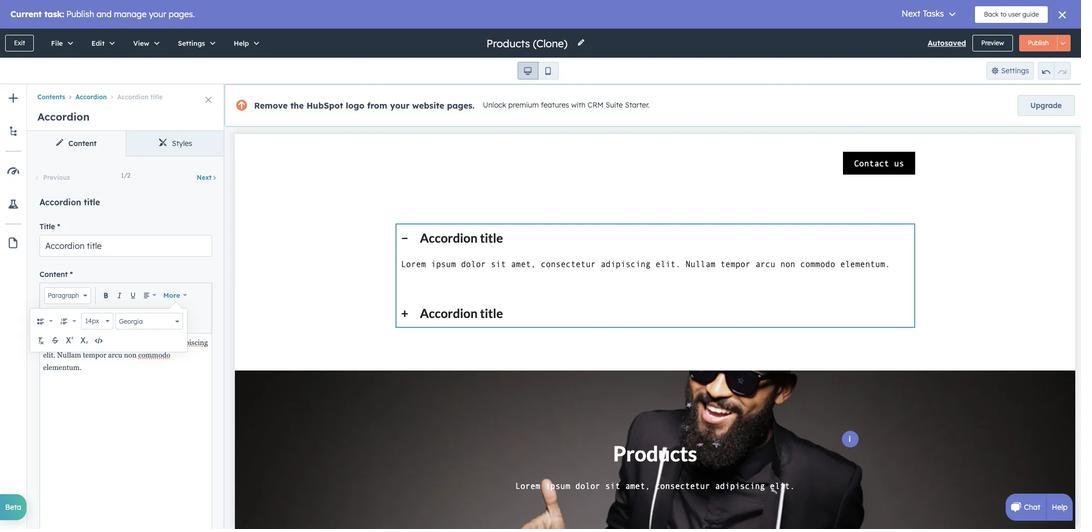 Task type: vqa. For each thing, say whether or not it's contained in the screenshot.
the Content
yes



Task type: locate. For each thing, give the bounding box(es) containing it.
from
[[367, 100, 387, 111]]

help
[[234, 39, 249, 47], [1052, 503, 1068, 512]]

settings button
[[167, 29, 223, 58], [986, 62, 1034, 80]]

beta
[[5, 503, 21, 512]]

settings right view button
[[178, 39, 205, 47]]

previous
[[43, 174, 70, 182]]

group
[[517, 62, 559, 80], [1038, 62, 1071, 80], [34, 314, 56, 328], [58, 314, 79, 328]]

navigation containing contents
[[27, 84, 225, 103]]

settings down the preview button in the right of the page
[[1001, 66, 1029, 75]]

tab list
[[27, 131, 225, 156]]

your
[[390, 100, 410, 111]]

0 horizontal spatial help
[[234, 39, 249, 47]]

close image
[[205, 97, 212, 103]]

content up paragraph
[[40, 270, 68, 279]]

group down paragraph popup button in the left of the page
[[58, 314, 79, 328]]

next
[[197, 174, 212, 182]]

title inside navigation
[[150, 93, 163, 101]]

accordion down previous at the top left of the page
[[40, 197, 81, 207]]

more application
[[40, 283, 212, 529]]

1 horizontal spatial settings
[[1001, 66, 1029, 75]]

file
[[51, 39, 63, 47]]

edit button
[[81, 29, 122, 58]]

0 horizontal spatial accordion title
[[40, 197, 100, 207]]

1 vertical spatial title
[[84, 197, 100, 207]]

styles link
[[126, 131, 225, 156]]

help inside button
[[234, 39, 249, 47]]

0 vertical spatial accordion title
[[117, 93, 163, 101]]

accordion title
[[117, 93, 163, 101], [40, 197, 100, 207]]

0 vertical spatial title
[[150, 93, 163, 101]]

preview
[[981, 39, 1004, 47]]

1 horizontal spatial settings button
[[986, 62, 1034, 80]]

accordion
[[76, 93, 107, 101], [117, 93, 149, 101], [37, 110, 90, 123], [40, 197, 81, 207]]

contents
[[37, 93, 65, 101]]

exit link
[[5, 35, 34, 51]]

title
[[150, 93, 163, 101], [84, 197, 100, 207]]

1 vertical spatial settings button
[[986, 62, 1034, 80]]

0 vertical spatial settings
[[178, 39, 205, 47]]

next button
[[196, 173, 218, 183]]

None field
[[485, 36, 571, 50]]

georgia
[[119, 318, 143, 325]]

georgia button
[[115, 313, 183, 330]]

1 vertical spatial help
[[1052, 503, 1068, 512]]

1 vertical spatial settings
[[1001, 66, 1029, 75]]

0 vertical spatial help
[[234, 39, 249, 47]]

1 horizontal spatial title
[[150, 93, 163, 101]]

unlock premium features with crm suite starter.
[[483, 100, 650, 110]]

content
[[68, 139, 97, 148], [40, 270, 68, 279]]

edit
[[91, 39, 105, 47]]

accordion right contents 'button'
[[76, 93, 107, 101]]

more
[[163, 291, 180, 299]]

navigation
[[27, 84, 225, 103]]

0 vertical spatial content
[[68, 139, 97, 148]]

settings
[[178, 39, 205, 47], [1001, 66, 1029, 75]]

tab list containing content
[[27, 131, 225, 156]]

starter.
[[625, 100, 650, 110]]

upgrade
[[1031, 101, 1062, 110]]

help button
[[223, 29, 267, 58]]

1 horizontal spatial accordion title
[[117, 93, 163, 101]]

group down paragraph
[[34, 314, 56, 328]]

content up previous at the top left of the page
[[68, 139, 97, 148]]

crm
[[588, 100, 604, 110]]

0 horizontal spatial settings button
[[167, 29, 223, 58]]

group up "premium"
[[517, 62, 559, 80]]

1 horizontal spatial content
[[68, 139, 97, 148]]

0 horizontal spatial content
[[40, 270, 68, 279]]

upgrade link
[[1018, 95, 1075, 116]]

accordion right accordion button
[[117, 93, 149, 101]]



Task type: describe. For each thing, give the bounding box(es) containing it.
publish group
[[1019, 35, 1071, 51]]

1 horizontal spatial help
[[1052, 503, 1068, 512]]

contents button
[[37, 93, 65, 101]]

more button
[[160, 285, 190, 306]]

logo
[[346, 100, 365, 111]]

unlock
[[483, 100, 506, 110]]

publish button
[[1019, 35, 1058, 51]]

paragraph
[[48, 291, 79, 299]]

previous button
[[33, 173, 70, 183]]

0 horizontal spatial title
[[84, 197, 100, 207]]

Accordion title text field
[[40, 235, 212, 257]]

group down publish group
[[1038, 62, 1071, 80]]

remove
[[254, 100, 288, 111]]

accordion down contents 'button'
[[37, 110, 90, 123]]

1 vertical spatial content
[[40, 270, 68, 279]]

preview button
[[973, 35, 1013, 51]]

premium
[[508, 100, 539, 110]]

features
[[541, 100, 569, 110]]

view
[[133, 39, 149, 47]]

1/2
[[121, 172, 131, 179]]

view button
[[122, 29, 167, 58]]

Size text field
[[85, 316, 106, 326]]

file button
[[40, 29, 81, 58]]

0 vertical spatial settings button
[[167, 29, 223, 58]]

accordion button
[[65, 93, 107, 101]]

0 horizontal spatial settings
[[178, 39, 205, 47]]

the
[[290, 100, 304, 111]]

title
[[40, 222, 55, 231]]

website
[[412, 100, 444, 111]]

chat
[[1024, 503, 1041, 512]]

publish
[[1028, 39, 1049, 47]]

content link
[[27, 131, 126, 156]]

pages.
[[447, 100, 475, 111]]

exit
[[14, 39, 25, 47]]

with
[[571, 100, 586, 110]]

suite
[[606, 100, 623, 110]]

paragraph button
[[44, 287, 91, 304]]

beta button
[[0, 494, 27, 520]]

styles
[[172, 139, 192, 148]]

autosaved
[[928, 38, 966, 48]]

1 vertical spatial accordion title
[[40, 197, 100, 207]]

autosaved button
[[928, 37, 966, 49]]

hubspot
[[307, 100, 343, 111]]

accordion title button
[[107, 93, 163, 101]]

remove the hubspot logo from your website pages.
[[254, 100, 475, 111]]



